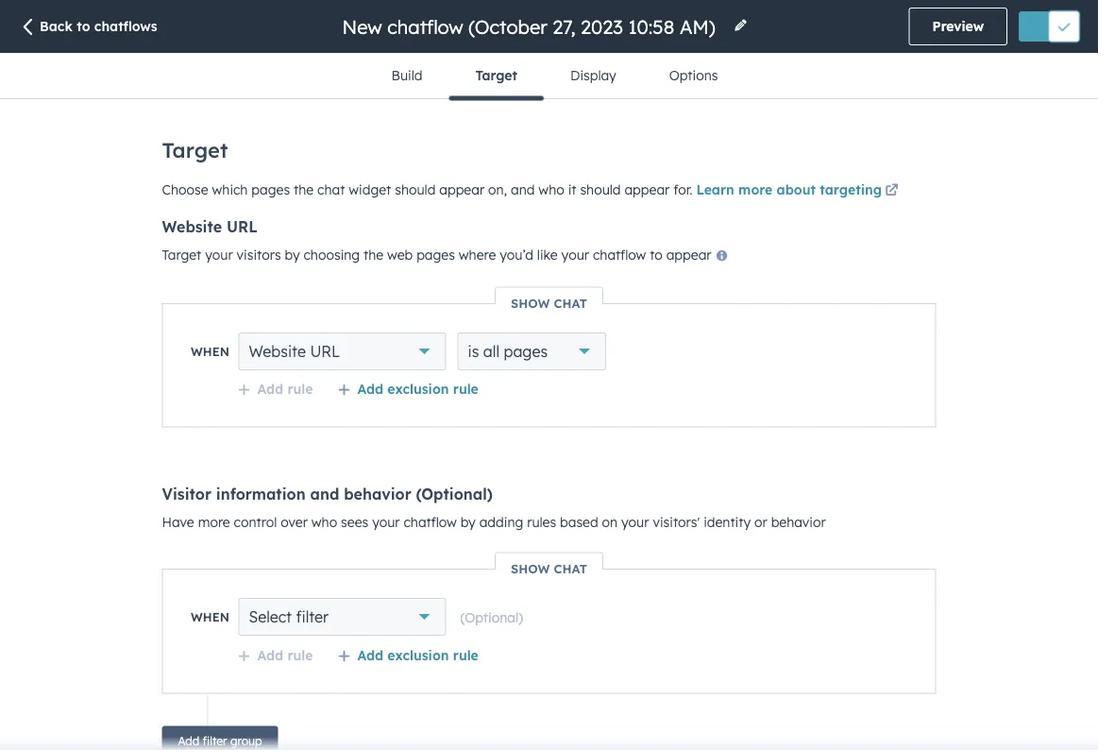 Task type: describe. For each thing, give the bounding box(es) containing it.
choosing
[[304, 247, 360, 263]]

back to chatflows button
[[19, 17, 157, 38]]

visitors'
[[653, 514, 700, 530]]

it
[[568, 181, 577, 197]]

visitors
[[237, 247, 281, 263]]

show chat for website url
[[511, 295, 588, 311]]

display
[[571, 67, 617, 84]]

show chat for select filter
[[511, 561, 588, 576]]

add rule for website
[[257, 380, 313, 397]]

options button
[[643, 53, 745, 98]]

add exclusion rule button for website url
[[338, 380, 479, 397]]

2 vertical spatial target
[[162, 247, 202, 263]]

where
[[459, 247, 496, 263]]

display button
[[544, 53, 643, 98]]

exclusion for select filter
[[388, 647, 449, 663]]

add inside "button"
[[178, 734, 200, 748]]

on,
[[488, 181, 507, 197]]

learn
[[697, 181, 735, 197]]

link opens in a new window image inside learn more about targeting link
[[886, 184, 899, 197]]

url inside popup button
[[310, 342, 340, 361]]

like
[[537, 247, 558, 263]]

target inside button
[[476, 67, 518, 84]]

select
[[249, 608, 292, 626]]

your left visitors
[[205, 247, 233, 263]]

all
[[484, 342, 500, 361]]

when for select filter
[[191, 609, 229, 625]]

0 horizontal spatial behavior
[[344, 484, 412, 503]]

0 vertical spatial (optional)
[[416, 484, 493, 503]]

choose which pages the chat widget should appear on, and who it should appear for.
[[162, 181, 697, 197]]

widget
[[349, 181, 391, 197]]

0 vertical spatial by
[[285, 247, 300, 263]]

1 vertical spatial chatflow
[[404, 514, 457, 530]]

preview
[[933, 18, 984, 34]]

add for add exclusion rule button for select filter
[[358, 647, 384, 663]]

navigation containing build
[[365, 53, 745, 101]]

2 should from the left
[[580, 181, 621, 197]]

1 vertical spatial target
[[162, 137, 228, 163]]

on
[[602, 514, 618, 530]]

you'd
[[500, 247, 534, 263]]

0 horizontal spatial url
[[227, 217, 258, 236]]

your right the sees
[[372, 514, 400, 530]]

appear left on,
[[440, 181, 485, 197]]

build
[[392, 67, 423, 84]]

is
[[468, 342, 479, 361]]

filter for select
[[296, 608, 329, 626]]

build button
[[365, 53, 449, 98]]

website inside popup button
[[249, 342, 306, 361]]

add filter group button
[[162, 726, 278, 750]]

website url inside popup button
[[249, 342, 340, 361]]

preview button
[[909, 8, 1008, 45]]

sees
[[341, 514, 369, 530]]

is all pages
[[468, 342, 548, 361]]

back
[[40, 18, 73, 34]]

1 vertical spatial (optional)
[[461, 609, 524, 625]]

back to chatflows
[[40, 18, 157, 34]]

show for select filter
[[511, 561, 550, 576]]

over
[[281, 514, 308, 530]]

appear down for.
[[667, 247, 712, 263]]

web
[[387, 247, 413, 263]]

add exclusion rule for filter
[[358, 647, 479, 663]]

information
[[216, 484, 306, 503]]

add for website add rule 'button'
[[257, 380, 284, 397]]

identity
[[704, 514, 751, 530]]

1 link opens in a new window image from the top
[[886, 180, 899, 202]]

chat
[[318, 181, 345, 197]]

more for have
[[198, 514, 230, 530]]



Task type: locate. For each thing, give the bounding box(es) containing it.
select filter
[[249, 608, 329, 626]]

add rule down the website url popup button
[[257, 380, 313, 397]]

behavior right or
[[772, 514, 826, 530]]

1 vertical spatial exclusion
[[388, 647, 449, 663]]

2 show from the top
[[511, 561, 550, 576]]

1 horizontal spatial the
[[364, 247, 384, 263]]

0 horizontal spatial the
[[294, 181, 314, 197]]

show chat link down rules
[[496, 561, 603, 576]]

target your visitors by choosing the web pages where you'd like your chatflow to appear
[[162, 247, 716, 263]]

have more control over who sees your chatflow by adding rules based on your visitors' identity or behavior
[[162, 514, 826, 530]]

group
[[230, 734, 262, 748]]

1 vertical spatial who
[[312, 514, 337, 530]]

the left "web"
[[364, 247, 384, 263]]

add rule down select filter
[[257, 647, 313, 663]]

1 chat from the top
[[554, 295, 588, 311]]

0 horizontal spatial pages
[[252, 181, 290, 197]]

show chat link for select filter
[[496, 561, 603, 576]]

2 add exclusion rule button from the top
[[338, 647, 479, 664]]

0 vertical spatial target
[[476, 67, 518, 84]]

for.
[[674, 181, 693, 197]]

0 vertical spatial when
[[191, 344, 229, 359]]

0 horizontal spatial and
[[310, 484, 339, 503]]

add rule button
[[238, 380, 313, 397], [238, 647, 313, 664]]

about
[[777, 181, 816, 197]]

show up is all pages popup button
[[511, 295, 550, 311]]

1 vertical spatial pages
[[417, 247, 455, 263]]

show chat link
[[496, 295, 603, 311], [496, 561, 603, 576]]

more right learn
[[739, 181, 773, 197]]

1 horizontal spatial url
[[310, 342, 340, 361]]

add rule button down select
[[238, 647, 313, 664]]

1 vertical spatial website
[[249, 342, 306, 361]]

who
[[539, 181, 565, 197], [312, 514, 337, 530]]

1 vertical spatial behavior
[[772, 514, 826, 530]]

1 vertical spatial show chat link
[[496, 561, 603, 576]]

chatflow left adding
[[404, 514, 457, 530]]

add rule button for website
[[238, 380, 313, 397]]

1 vertical spatial add rule
[[257, 647, 313, 663]]

0 vertical spatial the
[[294, 181, 314, 197]]

by left adding
[[461, 514, 476, 530]]

should right widget
[[395, 181, 436, 197]]

website
[[162, 217, 222, 236], [249, 342, 306, 361]]

exclusion down the website url popup button
[[388, 380, 449, 397]]

by right visitors
[[285, 247, 300, 263]]

0 vertical spatial pages
[[252, 181, 290, 197]]

0 vertical spatial add rule
[[257, 380, 313, 397]]

1 vertical spatial the
[[364, 247, 384, 263]]

0 vertical spatial who
[[539, 181, 565, 197]]

should right it
[[580, 181, 621, 197]]

0 vertical spatial show
[[511, 295, 550, 311]]

pages for all
[[504, 342, 548, 361]]

0 horizontal spatial who
[[312, 514, 337, 530]]

show chat link down like
[[496, 295, 603, 311]]

add rule button down the website url popup button
[[238, 380, 313, 397]]

add exclusion rule button down is on the left top of the page
[[338, 380, 479, 397]]

chat down like
[[554, 295, 588, 311]]

website url
[[162, 217, 258, 236], [249, 342, 340, 361]]

2 horizontal spatial pages
[[504, 342, 548, 361]]

filter for add
[[203, 734, 227, 748]]

1 show chat from the top
[[511, 295, 588, 311]]

2 chat from the top
[[554, 561, 588, 576]]

1 vertical spatial more
[[198, 514, 230, 530]]

1 when from the top
[[191, 344, 229, 359]]

filter inside popup button
[[296, 608, 329, 626]]

1 vertical spatial chat
[[554, 561, 588, 576]]

1 horizontal spatial who
[[539, 181, 565, 197]]

filter right select
[[296, 608, 329, 626]]

1 show from the top
[[511, 295, 550, 311]]

adding
[[480, 514, 524, 530]]

1 horizontal spatial pages
[[417, 247, 455, 263]]

1 vertical spatial add rule button
[[238, 647, 313, 664]]

exclusion down select filter popup button
[[388, 647, 449, 663]]

show
[[511, 295, 550, 311], [511, 561, 550, 576]]

filter inside "button"
[[203, 734, 227, 748]]

1 add exclusion rule button from the top
[[338, 380, 479, 397]]

0 vertical spatial add rule button
[[238, 380, 313, 397]]

add filter group
[[178, 734, 262, 748]]

1 vertical spatial add exclusion rule button
[[338, 647, 479, 664]]

to inside button
[[77, 18, 90, 34]]

is all pages button
[[458, 333, 606, 370]]

add rule button for select
[[238, 647, 313, 664]]

0 vertical spatial website url
[[162, 217, 258, 236]]

1 show chat link from the top
[[496, 295, 603, 311]]

target up choose
[[162, 137, 228, 163]]

1 vertical spatial when
[[191, 609, 229, 625]]

based
[[560, 514, 599, 530]]

show chat down like
[[511, 295, 588, 311]]

or
[[755, 514, 768, 530]]

pages inside popup button
[[504, 342, 548, 361]]

website url button
[[239, 333, 446, 370]]

control
[[234, 514, 277, 530]]

chatflow right like
[[593, 247, 646, 263]]

pages right 'all' in the top left of the page
[[504, 342, 548, 361]]

target down choose
[[162, 247, 202, 263]]

chat for url
[[554, 295, 588, 311]]

behavior up the sees
[[344, 484, 412, 503]]

0 vertical spatial behavior
[[344, 484, 412, 503]]

0 vertical spatial chatflow
[[593, 247, 646, 263]]

0 vertical spatial filter
[[296, 608, 329, 626]]

add exclusion rule
[[358, 380, 479, 397], [358, 647, 479, 663]]

targeting
[[820, 181, 883, 197]]

choose
[[162, 181, 208, 197]]

1 vertical spatial to
[[650, 247, 663, 263]]

1 vertical spatial by
[[461, 514, 476, 530]]

visitor
[[162, 484, 212, 503]]

0 vertical spatial add exclusion rule button
[[338, 380, 479, 397]]

add exclusion rule button
[[338, 380, 479, 397], [338, 647, 479, 664]]

your right like
[[562, 247, 590, 263]]

options
[[670, 67, 718, 84]]

more right have
[[198, 514, 230, 530]]

2 add rule from the top
[[257, 647, 313, 663]]

filter left group
[[203, 734, 227, 748]]

0 vertical spatial and
[[511, 181, 535, 197]]

show chat down rules
[[511, 561, 588, 576]]

1 vertical spatial and
[[310, 484, 339, 503]]

1 vertical spatial show chat
[[511, 561, 588, 576]]

show down rules
[[511, 561, 550, 576]]

target button
[[449, 53, 544, 101]]

select filter button
[[239, 598, 446, 636]]

0 vertical spatial url
[[227, 217, 258, 236]]

1 vertical spatial url
[[310, 342, 340, 361]]

visitor information and  behavior (optional)
[[162, 484, 493, 503]]

0 vertical spatial to
[[77, 18, 90, 34]]

add for add exclusion rule button associated with website url
[[358, 380, 384, 397]]

1 horizontal spatial website
[[249, 342, 306, 361]]

appear left for.
[[625, 181, 670, 197]]

0 horizontal spatial chatflow
[[404, 514, 457, 530]]

0 vertical spatial add exclusion rule
[[358, 380, 479, 397]]

(optional)
[[416, 484, 493, 503], [461, 609, 524, 625]]

who left it
[[539, 181, 565, 197]]

exclusion for website url
[[388, 380, 449, 397]]

add exclusion rule button for select filter
[[338, 647, 479, 664]]

0 vertical spatial website
[[162, 217, 222, 236]]

and
[[511, 181, 535, 197], [310, 484, 339, 503]]

more for learn
[[739, 181, 773, 197]]

add
[[257, 380, 284, 397], [358, 380, 384, 397], [257, 647, 284, 663], [358, 647, 384, 663], [178, 734, 200, 748]]

0 vertical spatial show chat link
[[496, 295, 603, 311]]

navigation
[[365, 53, 745, 101]]

0 horizontal spatial filter
[[203, 734, 227, 748]]

exclusion
[[388, 380, 449, 397], [388, 647, 449, 663]]

0 horizontal spatial website
[[162, 217, 222, 236]]

your
[[205, 247, 233, 263], [562, 247, 590, 263], [372, 514, 400, 530], [622, 514, 650, 530]]

1 horizontal spatial behavior
[[772, 514, 826, 530]]

who down visitor information and  behavior (optional)
[[312, 514, 337, 530]]

and right on,
[[511, 181, 535, 197]]

1 horizontal spatial more
[[739, 181, 773, 197]]

target right build
[[476, 67, 518, 84]]

when for website url
[[191, 344, 229, 359]]

appear
[[440, 181, 485, 197], [625, 181, 670, 197], [667, 247, 712, 263]]

2 exclusion from the top
[[388, 647, 449, 663]]

add rule
[[257, 380, 313, 397], [257, 647, 313, 663]]

1 horizontal spatial should
[[580, 181, 621, 197]]

chat
[[554, 295, 588, 311], [554, 561, 588, 576]]

chat for filter
[[554, 561, 588, 576]]

2 when from the top
[[191, 609, 229, 625]]

2 show chat link from the top
[[496, 561, 603, 576]]

have
[[162, 514, 194, 530]]

pages right "web"
[[417, 247, 455, 263]]

behavior
[[344, 484, 412, 503], [772, 514, 826, 530]]

filter
[[296, 608, 329, 626], [203, 734, 227, 748]]

1 vertical spatial website url
[[249, 342, 340, 361]]

2 show chat from the top
[[511, 561, 588, 576]]

1 horizontal spatial by
[[461, 514, 476, 530]]

2 link opens in a new window image from the top
[[886, 184, 899, 197]]

1 horizontal spatial chatflow
[[593, 247, 646, 263]]

2 add exclusion rule from the top
[[358, 647, 479, 663]]

0 horizontal spatial should
[[395, 181, 436, 197]]

add exclusion rule down select filter popup button
[[358, 647, 479, 663]]

learn more about targeting link
[[697, 180, 902, 202]]

1 vertical spatial filter
[[203, 734, 227, 748]]

add for select's add rule 'button'
[[257, 647, 284, 663]]

url
[[227, 217, 258, 236], [310, 342, 340, 361]]

1 add exclusion rule from the top
[[358, 380, 479, 397]]

and right information
[[310, 484, 339, 503]]

2 vertical spatial pages
[[504, 342, 548, 361]]

1 horizontal spatial and
[[511, 181, 535, 197]]

show for website url
[[511, 295, 550, 311]]

should
[[395, 181, 436, 197], [580, 181, 621, 197]]

the left the chat
[[294, 181, 314, 197]]

which
[[212, 181, 248, 197]]

rule
[[288, 380, 313, 397], [453, 380, 479, 397], [288, 647, 313, 663], [453, 647, 479, 663]]

0 horizontal spatial more
[[198, 514, 230, 530]]

1 horizontal spatial filter
[[296, 608, 329, 626]]

chat down "based"
[[554, 561, 588, 576]]

pages right which
[[252, 181, 290, 197]]

more
[[739, 181, 773, 197], [198, 514, 230, 530]]

chatflows
[[94, 18, 157, 34]]

learn more about targeting
[[697, 181, 883, 197]]

pages for which
[[252, 181, 290, 197]]

1 exclusion from the top
[[388, 380, 449, 397]]

rules
[[527, 514, 557, 530]]

1 add rule button from the top
[[238, 380, 313, 397]]

to
[[77, 18, 90, 34], [650, 247, 663, 263]]

0 vertical spatial chat
[[554, 295, 588, 311]]

1 vertical spatial add exclusion rule
[[358, 647, 479, 663]]

add exclusion rule down is on the left top of the page
[[358, 380, 479, 397]]

pages
[[252, 181, 290, 197], [417, 247, 455, 263], [504, 342, 548, 361]]

1 vertical spatial show
[[511, 561, 550, 576]]

add exclusion rule button down select filter popup button
[[338, 647, 479, 664]]

by
[[285, 247, 300, 263], [461, 514, 476, 530]]

show chat link for website url
[[496, 295, 603, 311]]

0 vertical spatial show chat
[[511, 295, 588, 311]]

1 add rule from the top
[[257, 380, 313, 397]]

show chat
[[511, 295, 588, 311], [511, 561, 588, 576]]

0 vertical spatial more
[[739, 181, 773, 197]]

the
[[294, 181, 314, 197], [364, 247, 384, 263]]

target
[[476, 67, 518, 84], [162, 137, 228, 163], [162, 247, 202, 263]]

add exclusion rule for url
[[358, 380, 479, 397]]

your right the on
[[622, 514, 650, 530]]

chatflow
[[593, 247, 646, 263], [404, 514, 457, 530]]

2 add rule button from the top
[[238, 647, 313, 664]]

link opens in a new window image
[[886, 180, 899, 202], [886, 184, 899, 197]]

1 horizontal spatial to
[[650, 247, 663, 263]]

1 should from the left
[[395, 181, 436, 197]]

0 horizontal spatial to
[[77, 18, 90, 34]]

add rule for select
[[257, 647, 313, 663]]

when
[[191, 344, 229, 359], [191, 609, 229, 625]]

0 vertical spatial exclusion
[[388, 380, 449, 397]]

None field
[[341, 14, 722, 39]]

0 horizontal spatial by
[[285, 247, 300, 263]]



Task type: vqa. For each thing, say whether or not it's contained in the screenshot.
the middle installs
no



